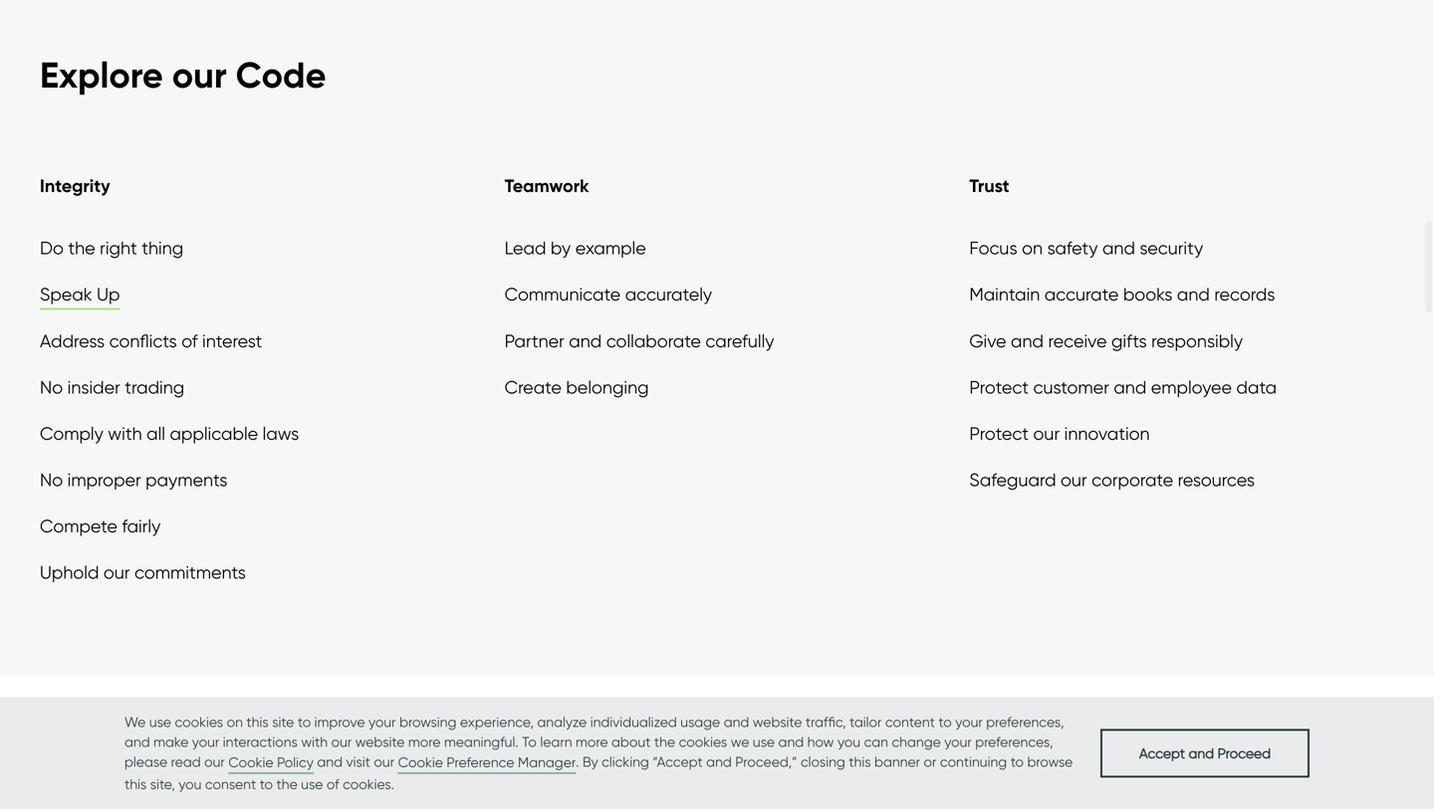 Task type: locate. For each thing, give the bounding box(es) containing it.
closing
[[801, 754, 845, 771]]

0 vertical spatial cookies
[[175, 714, 223, 731]]

0 vertical spatial protect
[[969, 376, 1029, 398]]

receive
[[1048, 330, 1107, 352]]

no insider trading link
[[40, 376, 184, 403]]

speak up link
[[40, 284, 120, 310]]

our up consent
[[204, 754, 225, 771]]

use up make
[[149, 714, 171, 731]]

1 vertical spatial on
[[227, 714, 243, 731]]

2 vertical spatial use
[[301, 776, 323, 793]]

cookie down interactions
[[228, 754, 273, 771]]

website up visit
[[355, 734, 405, 751]]

0 horizontal spatial of
[[181, 330, 198, 352]]

security
[[1140, 237, 1203, 259]]

this down please
[[124, 776, 147, 793]]

1 vertical spatial you
[[179, 776, 202, 793]]

our right visit
[[374, 754, 394, 771]]

meaningful.
[[444, 734, 518, 751]]

0 horizontal spatial use
[[149, 714, 171, 731]]

.
[[576, 754, 579, 771]]

trading
[[125, 376, 184, 398]]

the up "accept
[[654, 734, 675, 751]]

0 vertical spatial website
[[753, 714, 802, 731]]

cookie down browsing
[[398, 754, 443, 771]]

the right do
[[68, 237, 95, 259]]

. by clicking "accept and proceed," closing this banner or continuing to browse this site, you consent to the use of cookies.
[[124, 754, 1073, 793]]

this down can on the right bottom
[[849, 754, 871, 771]]

1 more from the left
[[408, 734, 441, 751]]

and inside "cookie policy and visit our cookie preference manager"
[[317, 754, 343, 771]]

cookies up make
[[175, 714, 223, 731]]

the inside . by clicking "accept and proceed," closing this banner or continuing to browse this site, you consent to the use of cookies.
[[276, 776, 298, 793]]

safety
[[1047, 237, 1098, 259]]

clicking
[[602, 754, 649, 771]]

this inside we use cookies on this site to improve your browsing experience, analyze individualized usage and website traffic, tailor content to your preferences, and make your interactions with our website more meaningful. to learn more about the cookies we use and how you can change your preferences, please read our
[[246, 714, 269, 731]]

speak up
[[40, 284, 120, 305]]

website
[[753, 714, 802, 731], [355, 734, 405, 751]]

protect
[[969, 376, 1029, 398], [969, 423, 1029, 445]]

2 more from the left
[[576, 734, 608, 751]]

no left insider
[[40, 376, 63, 398]]

1 horizontal spatial this
[[246, 714, 269, 731]]

1 horizontal spatial the
[[276, 776, 298, 793]]

0 vertical spatial with
[[108, 423, 142, 445]]

protect inside protect our innovation "link"
[[969, 423, 1029, 445]]

read
[[171, 754, 201, 771]]

2 protect from the top
[[969, 423, 1029, 445]]

more
[[408, 734, 441, 751], [576, 734, 608, 751]]

2 vertical spatial the
[[276, 776, 298, 793]]

0 vertical spatial preferences,
[[986, 714, 1064, 731]]

0 horizontal spatial website
[[355, 734, 405, 751]]

this up interactions
[[246, 714, 269, 731]]

use down policy
[[301, 776, 323, 793]]

focus on safety and security link
[[969, 237, 1203, 264]]

fairly
[[122, 516, 161, 537]]

more up by
[[576, 734, 608, 751]]

belonging
[[566, 376, 649, 398]]

of left cookies.
[[327, 776, 339, 793]]

policy
[[277, 754, 314, 771]]

no down comply
[[40, 469, 63, 491]]

1 vertical spatial of
[[327, 776, 339, 793]]

protect up safeguard
[[969, 423, 1029, 445]]

on up interactions
[[227, 714, 243, 731]]

lead
[[505, 237, 546, 259]]

create
[[505, 376, 562, 398]]

partner and collaborate carefully link
[[505, 330, 774, 357]]

1 vertical spatial this
[[849, 754, 871, 771]]

1 horizontal spatial you
[[837, 734, 861, 751]]

1 no from the top
[[40, 376, 63, 398]]

1 vertical spatial protect
[[969, 423, 1029, 445]]

accurately
[[625, 284, 712, 305]]

change
[[892, 734, 941, 751]]

safeguard our corporate resources
[[969, 469, 1255, 491]]

responsibly
[[1151, 330, 1243, 352]]

you inside . by clicking "accept and proceed," closing this banner or continuing to browse this site, you consent to the use of cookies.
[[179, 776, 202, 793]]

protect for protect our innovation
[[969, 423, 1029, 445]]

the
[[68, 237, 95, 259], [654, 734, 675, 751], [276, 776, 298, 793]]

integrity
[[40, 175, 110, 197]]

no insider trading
[[40, 376, 184, 398]]

website up proceed," at the right bottom of page
[[753, 714, 802, 731]]

2 horizontal spatial use
[[753, 734, 775, 751]]

do
[[40, 237, 64, 259]]

comply with all applicable laws link
[[40, 423, 299, 450]]

0 horizontal spatial you
[[179, 776, 202, 793]]

banner
[[874, 754, 920, 771]]

cookies down usage
[[679, 734, 727, 751]]

gifts
[[1111, 330, 1147, 352]]

about
[[611, 734, 651, 751]]

this
[[246, 714, 269, 731], [849, 754, 871, 771], [124, 776, 147, 793]]

communicate
[[505, 284, 621, 305]]

0 horizontal spatial more
[[408, 734, 441, 751]]

protect inside protect customer and employee data link
[[969, 376, 1029, 398]]

code
[[236, 53, 326, 98]]

speak
[[40, 284, 92, 305]]

the down policy
[[276, 776, 298, 793]]

accept and proceed
[[1139, 745, 1271, 762]]

0 vertical spatial of
[[181, 330, 198, 352]]

and inside button
[[1189, 745, 1214, 762]]

2 no from the top
[[40, 469, 63, 491]]

laws
[[263, 423, 299, 445]]

continuing
[[940, 754, 1007, 771]]

resources
[[1178, 469, 1255, 491]]

maintain accurate books and records
[[969, 284, 1275, 305]]

focus on safety and security
[[969, 237, 1203, 259]]

on
[[1022, 237, 1043, 259], [227, 714, 243, 731]]

cookie
[[228, 754, 273, 771], [398, 754, 443, 771]]

protect our innovation
[[969, 423, 1150, 445]]

0 vertical spatial the
[[68, 237, 95, 259]]

1 horizontal spatial more
[[576, 734, 608, 751]]

1 vertical spatial use
[[753, 734, 775, 751]]

comply with all applicable laws
[[40, 423, 299, 445]]

0 vertical spatial no
[[40, 376, 63, 398]]

1 cookie from the left
[[228, 754, 273, 771]]

1 protect from the top
[[969, 376, 1029, 398]]

with up policy
[[301, 734, 328, 751]]

use inside . by clicking "accept and proceed," closing this banner or continuing to browse this site, you consent to the use of cookies.
[[301, 776, 323, 793]]

1 horizontal spatial cookie
[[398, 754, 443, 771]]

of left interest
[[181, 330, 198, 352]]

1 horizontal spatial use
[[301, 776, 323, 793]]

comply
[[40, 423, 103, 445]]

you down read on the bottom of the page
[[179, 776, 202, 793]]

1 vertical spatial no
[[40, 469, 63, 491]]

1 vertical spatial with
[[301, 734, 328, 751]]

and
[[1102, 237, 1135, 259], [1177, 284, 1210, 305], [569, 330, 602, 352], [1011, 330, 1044, 352], [1114, 376, 1147, 398], [724, 714, 749, 731], [124, 734, 150, 751], [778, 734, 804, 751], [1189, 745, 1214, 762], [317, 754, 343, 771], [706, 754, 732, 771]]

use
[[149, 714, 171, 731], [753, 734, 775, 751], [301, 776, 323, 793]]

can
[[864, 734, 888, 751]]

commitments
[[134, 562, 246, 584]]

with left "all"
[[108, 423, 142, 445]]

protect down give
[[969, 376, 1029, 398]]

we
[[124, 714, 146, 731]]

browsing
[[399, 714, 456, 731]]

0 vertical spatial you
[[837, 734, 861, 751]]

payments
[[146, 469, 227, 491]]

partner
[[505, 330, 564, 352]]

use up proceed," at the right bottom of page
[[753, 734, 775, 751]]

preferences,
[[986, 714, 1064, 731], [975, 734, 1053, 751]]

on right focus
[[1022, 237, 1043, 259]]

focus
[[969, 237, 1017, 259]]

1 horizontal spatial on
[[1022, 237, 1043, 259]]

compete fairly
[[40, 516, 161, 537]]

address conflicts of interest
[[40, 330, 262, 352]]

you
[[837, 734, 861, 751], [179, 776, 202, 793]]

our
[[172, 53, 227, 98], [1033, 423, 1060, 445], [1061, 469, 1087, 491], [103, 562, 130, 584], [331, 734, 352, 751], [204, 754, 225, 771], [374, 754, 394, 771]]

our down customer
[[1033, 423, 1060, 445]]

make
[[153, 734, 188, 751]]

0 vertical spatial this
[[246, 714, 269, 731]]

protect customer and employee data link
[[969, 376, 1277, 403]]

0 horizontal spatial cookie
[[228, 754, 273, 771]]

2 vertical spatial this
[[124, 776, 147, 793]]

1 horizontal spatial with
[[301, 734, 328, 751]]

1 horizontal spatial cookies
[[679, 734, 727, 751]]

employee
[[1151, 376, 1232, 398]]

1 horizontal spatial of
[[327, 776, 339, 793]]

0 horizontal spatial with
[[108, 423, 142, 445]]

0 horizontal spatial on
[[227, 714, 243, 731]]

or
[[924, 754, 937, 771]]

2 horizontal spatial the
[[654, 734, 675, 751]]

1 vertical spatial the
[[654, 734, 675, 751]]

0 vertical spatial use
[[149, 714, 171, 731]]

the inside we use cookies on this site to improve your browsing experience, analyze individualized usage and website traffic, tailor content to your preferences, and make your interactions with our website more meaningful. to learn more about the cookies we use and how you can change your preferences, please read our
[[654, 734, 675, 751]]

you down tailor
[[837, 734, 861, 751]]

more down browsing
[[408, 734, 441, 751]]



Task type: vqa. For each thing, say whether or not it's contained in the screenshot.
topmost No
yes



Task type: describe. For each thing, give the bounding box(es) containing it.
site
[[272, 714, 294, 731]]

our down protect our innovation "link"
[[1061, 469, 1087, 491]]

carefully
[[706, 330, 774, 352]]

1 vertical spatial website
[[355, 734, 405, 751]]

insider
[[67, 376, 120, 398]]

teamwork
[[505, 175, 589, 197]]

customer
[[1033, 376, 1109, 398]]

thing
[[142, 237, 183, 259]]

applicable
[[170, 423, 258, 445]]

records
[[1214, 284, 1275, 305]]

explore
[[40, 53, 163, 98]]

0 horizontal spatial the
[[68, 237, 95, 259]]

safeguard our corporate resources link
[[969, 469, 1255, 496]]

compete fairly link
[[40, 516, 161, 542]]

on inside we use cookies on this site to improve your browsing experience, analyze individualized usage and website traffic, tailor content to your preferences, and make your interactions with our website more meaningful. to learn more about the cookies we use and how you can change your preferences, please read our
[[227, 714, 243, 731]]

of inside . by clicking "accept and proceed," closing this banner or continuing to browse this site, you consent to the use of cookies.
[[327, 776, 339, 793]]

maintain accurate books and records link
[[969, 284, 1275, 310]]

no improper payments
[[40, 469, 227, 491]]

and inside . by clicking "accept and proceed," closing this banner or continuing to browse this site, you consent to the use of cookies.
[[706, 754, 732, 771]]

uphold our commitments link
[[40, 562, 246, 589]]

2 cookie from the left
[[398, 754, 443, 771]]

do the right thing link
[[40, 237, 183, 264]]

partner and collaborate carefully
[[505, 330, 774, 352]]

explore our code
[[40, 53, 326, 98]]

address
[[40, 330, 105, 352]]

trust
[[969, 175, 1009, 197]]

0 horizontal spatial this
[[124, 776, 147, 793]]

address conflicts of interest link
[[40, 330, 262, 357]]

no for no improper payments
[[40, 469, 63, 491]]

proceed,"
[[735, 754, 797, 771]]

1 horizontal spatial website
[[753, 714, 802, 731]]

corporate
[[1092, 469, 1173, 491]]

create belonging
[[505, 376, 649, 398]]

give and receive gifts responsibly link
[[969, 330, 1243, 357]]

with inside comply with all applicable laws link
[[108, 423, 142, 445]]

cookie policy and visit our cookie preference manager
[[228, 754, 576, 771]]

to left browse at the bottom of page
[[1011, 754, 1024, 771]]

lead by example link
[[505, 237, 646, 264]]

with inside we use cookies on this site to improve your browsing experience, analyze individualized usage and website traffic, tailor content to your preferences, and make your interactions with our website more meaningful. to learn more about the cookies we use and how you can change your preferences, please read our
[[301, 734, 328, 751]]

communicate accurately link
[[505, 284, 712, 310]]

individualized
[[590, 714, 677, 731]]

protect customer and employee data
[[969, 376, 1277, 398]]

visit
[[346, 754, 370, 771]]

to right site
[[298, 714, 311, 731]]

to down cookie policy link
[[260, 776, 273, 793]]

to
[[522, 734, 537, 751]]

experience,
[[460, 714, 534, 731]]

analyze
[[537, 714, 587, 731]]

to right content
[[939, 714, 952, 731]]

accept and proceed button
[[1100, 729, 1310, 778]]

maintain
[[969, 284, 1040, 305]]

proceed
[[1218, 745, 1271, 762]]

lead by example
[[505, 237, 646, 259]]

improve
[[314, 714, 365, 731]]

create belonging link
[[505, 376, 649, 403]]

safeguard
[[969, 469, 1056, 491]]

our down compete fairly link
[[103, 562, 130, 584]]

give and receive gifts responsibly
[[969, 330, 1243, 352]]

cookie preference manager link
[[398, 753, 576, 775]]

books
[[1123, 284, 1173, 305]]

"accept
[[653, 754, 703, 771]]

data
[[1236, 376, 1277, 398]]

site,
[[150, 776, 175, 793]]

uphold
[[40, 562, 99, 584]]

1 vertical spatial cookies
[[679, 734, 727, 751]]

give
[[969, 330, 1006, 352]]

up
[[97, 284, 120, 305]]

browse
[[1027, 754, 1073, 771]]

0 vertical spatial on
[[1022, 237, 1043, 259]]

protect our innovation link
[[969, 423, 1150, 450]]

cookies.
[[343, 776, 394, 793]]

how
[[807, 734, 834, 751]]

consent
[[205, 776, 256, 793]]

our inside "cookie policy and visit our cookie preference manager"
[[374, 754, 394, 771]]

we use cookies on this site to improve your browsing experience, analyze individualized usage and website traffic, tailor content to your preferences, and make your interactions with our website more meaningful. to learn more about the cookies we use and how you can change your preferences, please read our
[[124, 714, 1064, 771]]

content
[[885, 714, 935, 731]]

conflicts
[[109, 330, 177, 352]]

no improper payments link
[[40, 469, 227, 496]]

manager
[[518, 754, 576, 771]]

interactions
[[223, 734, 298, 751]]

protect for protect customer and employee data
[[969, 376, 1029, 398]]

compete
[[40, 516, 117, 537]]

we
[[731, 734, 749, 751]]

1 vertical spatial preferences,
[[975, 734, 1053, 751]]

our down improve
[[331, 734, 352, 751]]

collaborate
[[606, 330, 701, 352]]

please
[[124, 754, 167, 771]]

no for no insider trading
[[40, 376, 63, 398]]

2 horizontal spatial this
[[849, 754, 871, 771]]

our left code
[[172, 53, 227, 98]]

interest
[[202, 330, 262, 352]]

you inside we use cookies on this site to improve your browsing experience, analyze individualized usage and website traffic, tailor content to your preferences, and make your interactions with our website more meaningful. to learn more about the cookies we use and how you can change your preferences, please read our
[[837, 734, 861, 751]]

0 horizontal spatial cookies
[[175, 714, 223, 731]]

our inside "link"
[[1033, 423, 1060, 445]]

tailor
[[850, 714, 882, 731]]

by
[[551, 237, 571, 259]]



